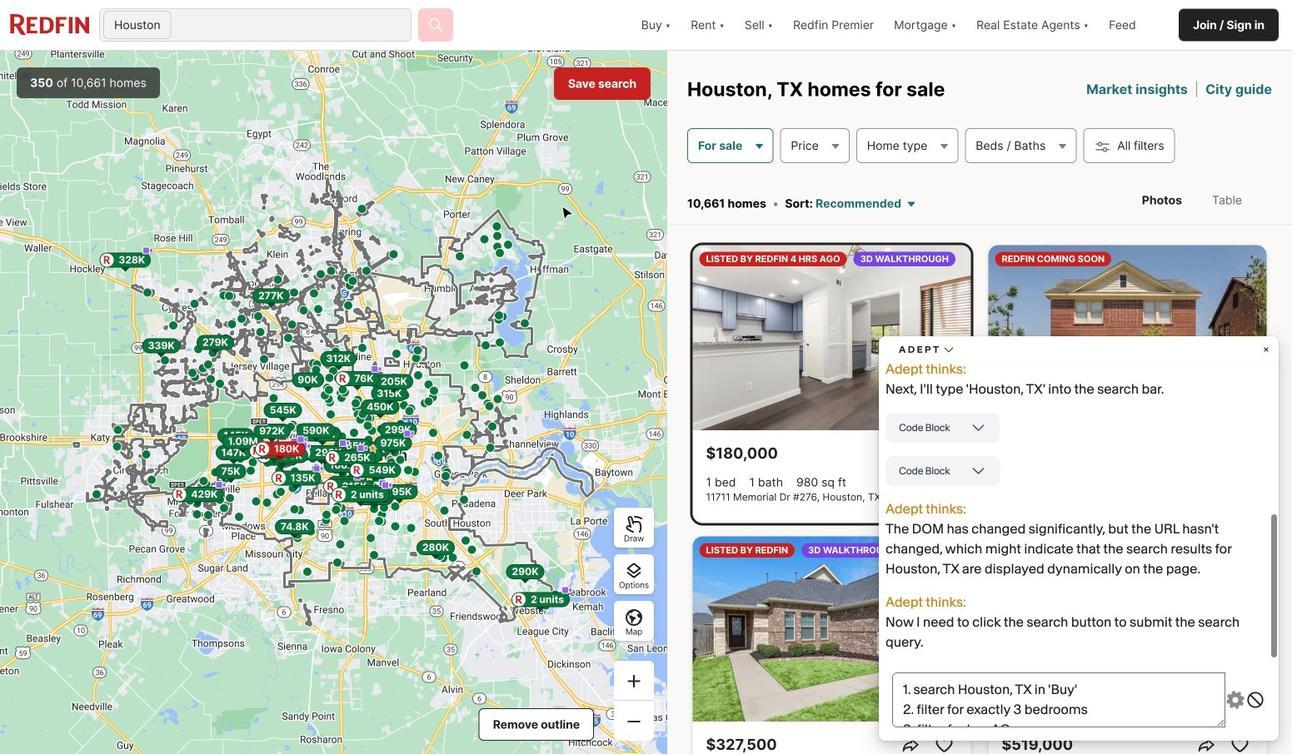 Task type: vqa. For each thing, say whether or not it's contained in the screenshot.
Add home to favorites icon
yes



Task type: locate. For each thing, give the bounding box(es) containing it.
toggle search results photos view tab
[[1129, 180, 1196, 221]]

0 horizontal spatial share home image
[[901, 736, 921, 755]]

None search field
[[173, 9, 411, 42]]

tab list
[[1112, 176, 1272, 224]]

share home image for rightmost add home to favorites option
[[1197, 736, 1217, 755]]

0 vertical spatial add home to favorites checkbox
[[931, 441, 958, 467]]

add home to favorites image
[[935, 736, 955, 755]]

0 horizontal spatial add home to favorites image
[[935, 444, 955, 464]]

add home to favorites image
[[935, 444, 955, 464], [1230, 736, 1250, 755]]

1 horizontal spatial add home to favorites image
[[1230, 736, 1250, 755]]

add home to favorites image for rightmost add home to favorites option
[[1230, 736, 1250, 755]]

1 horizontal spatial add home to favorites checkbox
[[1227, 732, 1254, 755]]

share home image
[[901, 736, 921, 755], [1197, 736, 1217, 755]]

Add home to favorites checkbox
[[931, 441, 958, 467], [1227, 732, 1254, 755]]

1 vertical spatial add home to favorites image
[[1230, 736, 1250, 755]]

0 horizontal spatial add home to favorites checkbox
[[931, 441, 958, 467]]

1 horizontal spatial share home image
[[1197, 736, 1217, 755]]

google image
[[4, 733, 59, 755]]

submit search image
[[427, 17, 444, 33]]

Add home to favorites checkbox
[[931, 732, 958, 755]]

map region
[[0, 51, 667, 755]]

1 vertical spatial add home to favorites checkbox
[[1227, 732, 1254, 755]]

1 share home image from the left
[[901, 736, 921, 755]]

0 vertical spatial add home to favorites image
[[935, 444, 955, 464]]

2 share home image from the left
[[1197, 736, 1217, 755]]



Task type: describe. For each thing, give the bounding box(es) containing it.
share home image
[[901, 444, 921, 464]]

previous image
[[700, 328, 720, 348]]

toggle search results table view tab
[[1199, 180, 1256, 221]]

next image
[[945, 328, 965, 348]]

share home image for add home to favorites checkbox
[[901, 736, 921, 755]]

add home to favorites image for the top add home to favorites option
[[935, 444, 955, 464]]



